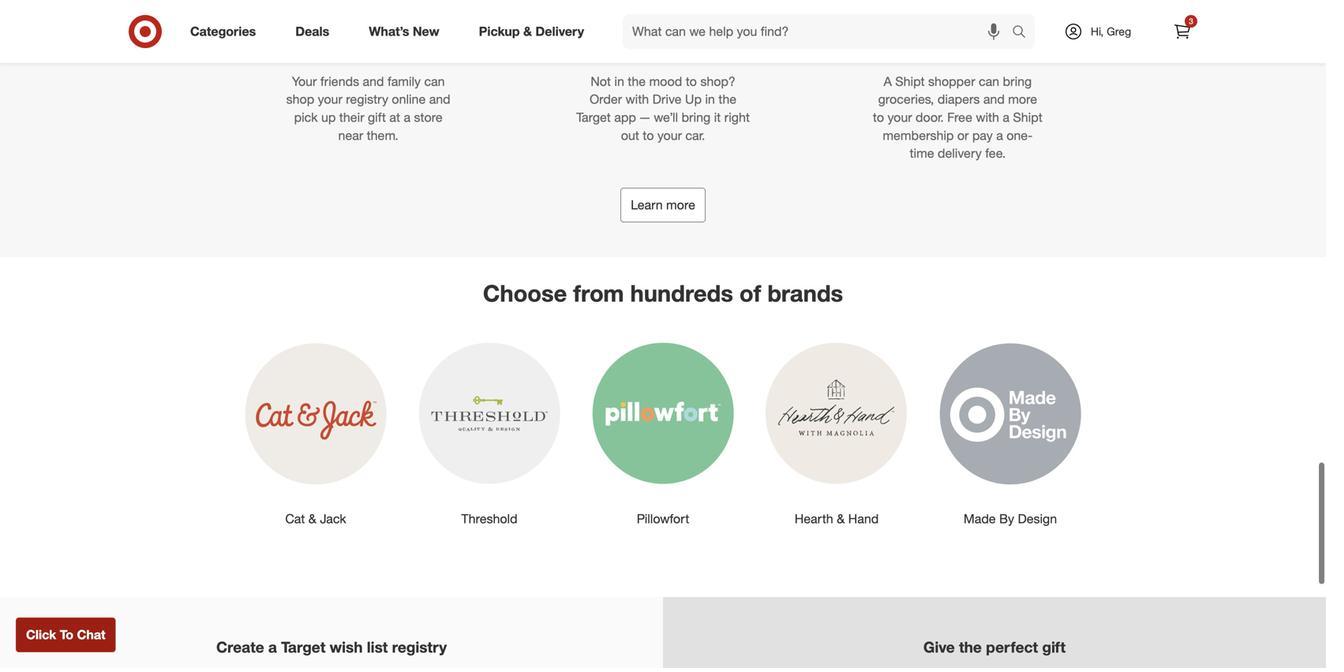 Task type: describe. For each thing, give the bounding box(es) containing it.
diapers
[[938, 92, 980, 107]]

hearth
[[795, 512, 834, 527]]

not in the mood to shop? order with drive up in the target app — we'll bring it right out to your car.
[[577, 74, 750, 143]]

3 link
[[1166, 14, 1200, 49]]

1 horizontal spatial registry
[[392, 639, 447, 657]]

made by design
[[964, 512, 1058, 527]]

app
[[615, 110, 636, 125]]

a
[[884, 74, 892, 89]]

your
[[292, 74, 317, 89]]

your inside the your friends and family can shop your registry online and pick up their gift at a store near them.
[[318, 92, 343, 107]]

deals link
[[282, 14, 349, 49]]

to inside 'a shipt shopper can bring groceries, diapers and more to your door. free with a shipt membership or pay a one- time delivery fee.'
[[873, 110, 884, 125]]

& for jack
[[309, 512, 317, 527]]

0 vertical spatial in
[[615, 74, 625, 89]]

& for hand
[[837, 512, 845, 527]]

from
[[574, 280, 624, 308]]

with inside not in the mood to shop? order with drive up in the target app — we'll bring it right out to your car.
[[626, 92, 649, 107]]

3
[[1189, 16, 1194, 26]]

give
[[924, 639, 955, 657]]

of
[[740, 280, 761, 308]]

registry inside the your friends and family can shop your registry online and pick up their gift at a store near them.
[[346, 92, 388, 107]]

can inside 'a shipt shopper can bring groceries, diapers and more to your door. free with a shipt membership or pay a one- time delivery fee.'
[[979, 74, 1000, 89]]

design
[[1018, 512, 1058, 527]]

pickup & delivery link
[[466, 14, 604, 49]]

time
[[910, 146, 935, 161]]

click to chat button
[[16, 618, 116, 653]]

brands
[[768, 280, 843, 308]]

what's new
[[369, 24, 440, 39]]

family
[[388, 74, 421, 89]]

gift inside the your friends and family can shop your registry online and pick up their gift at a store near them.
[[368, 110, 386, 125]]

made by design link
[[927, 330, 1095, 541]]

wish
[[330, 639, 363, 657]]

them.
[[367, 128, 399, 143]]

hand
[[849, 512, 879, 527]]

membership
[[883, 128, 954, 143]]

hearth & hand link
[[753, 330, 921, 541]]

one-
[[1007, 128, 1033, 143]]

choose from hundreds of brands
[[483, 280, 843, 308]]

friends
[[320, 74, 359, 89]]

new
[[413, 24, 440, 39]]

learn more button
[[621, 188, 706, 223]]

a right pay
[[997, 128, 1004, 143]]

pillowfort
[[637, 512, 690, 527]]

free
[[948, 110, 973, 125]]

out
[[621, 128, 640, 143]]

made
[[964, 512, 996, 527]]

it
[[714, 110, 721, 125]]

list
[[367, 639, 388, 657]]

click
[[26, 628, 56, 643]]

target inside not in the mood to shop? order with drive up in the target app — we'll bring it right out to your car.
[[577, 110, 611, 125]]

create
[[216, 639, 264, 657]]

What can we help you find? suggestions appear below search field
[[623, 14, 1016, 49]]

door.
[[916, 110, 944, 125]]

near
[[338, 128, 363, 143]]

car.
[[686, 128, 705, 143]]

not
[[591, 74, 611, 89]]

learn more
[[631, 197, 696, 213]]

shop?
[[701, 74, 736, 89]]

shopper
[[929, 74, 976, 89]]

categories link
[[177, 14, 276, 49]]

search
[[1005, 25, 1043, 41]]

drive
[[653, 92, 682, 107]]

cat
[[285, 512, 305, 527]]

perfect
[[986, 639, 1039, 657]]

pillowfort link
[[580, 330, 747, 541]]

categories
[[190, 24, 256, 39]]

their
[[339, 110, 364, 125]]

0 horizontal spatial and
[[363, 74, 384, 89]]

threshold
[[462, 512, 518, 527]]

search button
[[1005, 14, 1043, 52]]

chat
[[77, 628, 106, 643]]

your friends and family can shop your registry online and pick up their gift at a store near them.
[[286, 74, 451, 143]]

hearth & hand
[[795, 512, 879, 527]]

choose
[[483, 280, 567, 308]]

a inside the your friends and family can shop your registry online and pick up their gift at a store near them.
[[404, 110, 411, 125]]

order
[[590, 92, 622, 107]]

& for delivery
[[524, 24, 532, 39]]



Task type: vqa. For each thing, say whether or not it's contained in the screenshot.
the leftmost BRING
yes



Task type: locate. For each thing, give the bounding box(es) containing it.
0 horizontal spatial with
[[626, 92, 649, 107]]

what's
[[369, 24, 409, 39]]

1 vertical spatial shipt
[[1014, 110, 1043, 125]]

1 horizontal spatial your
[[658, 128, 682, 143]]

we'll
[[654, 110, 678, 125]]

1 horizontal spatial bring
[[1003, 74, 1032, 89]]

what's new link
[[356, 14, 459, 49]]

0 horizontal spatial registry
[[346, 92, 388, 107]]

0 horizontal spatial to
[[643, 128, 654, 143]]

store
[[414, 110, 443, 125]]

can
[[424, 74, 445, 89], [979, 74, 1000, 89]]

shop
[[286, 92, 314, 107]]

at
[[390, 110, 400, 125]]

bring up car.
[[682, 110, 711, 125]]

your up up at left top
[[318, 92, 343, 107]]

and left family
[[363, 74, 384, 89]]

mood
[[649, 74, 683, 89]]

0 vertical spatial registry
[[346, 92, 388, 107]]

greg
[[1107, 24, 1132, 38]]

click to chat
[[26, 628, 106, 643]]

a
[[404, 110, 411, 125], [1003, 110, 1010, 125], [997, 128, 1004, 143], [268, 639, 277, 657]]

2 horizontal spatial &
[[837, 512, 845, 527]]

1 vertical spatial more
[[667, 197, 696, 213]]

can up diapers
[[979, 74, 1000, 89]]

pickup
[[479, 24, 520, 39]]

the down shop?
[[719, 92, 737, 107]]

delivery
[[536, 24, 584, 39]]

2 horizontal spatial your
[[888, 110, 913, 125]]

1 vertical spatial with
[[976, 110, 1000, 125]]

1 vertical spatial registry
[[392, 639, 447, 657]]

more inside learn more button
[[667, 197, 696, 213]]

0 horizontal spatial your
[[318, 92, 343, 107]]

0 vertical spatial your
[[318, 92, 343, 107]]

online
[[392, 92, 426, 107]]

& inside hearth & hand link
[[837, 512, 845, 527]]

can inside the your friends and family can shop your registry online and pick up their gift at a store near them.
[[424, 74, 445, 89]]

jack
[[320, 512, 346, 527]]

1 horizontal spatial shipt
[[1014, 110, 1043, 125]]

& left hand
[[837, 512, 845, 527]]

more right learn
[[667, 197, 696, 213]]

0 horizontal spatial more
[[667, 197, 696, 213]]

1 can from the left
[[424, 74, 445, 89]]

cat & jack
[[285, 512, 346, 527]]

target left wish
[[281, 639, 326, 657]]

with inside 'a shipt shopper can bring groceries, diapers and more to your door. free with a shipt membership or pay a one- time delivery fee.'
[[976, 110, 1000, 125]]

your
[[318, 92, 343, 107], [888, 110, 913, 125], [658, 128, 682, 143]]

1 horizontal spatial with
[[976, 110, 1000, 125]]

0 vertical spatial bring
[[1003, 74, 1032, 89]]

create a target wish list registry
[[216, 639, 447, 657]]

1 horizontal spatial gift
[[1043, 639, 1066, 657]]

up
[[685, 92, 702, 107]]

a right 'at'
[[404, 110, 411, 125]]

1 horizontal spatial and
[[429, 92, 451, 107]]

1 vertical spatial gift
[[1043, 639, 1066, 657]]

gift left 'at'
[[368, 110, 386, 125]]

more
[[1009, 92, 1038, 107], [667, 197, 696, 213]]

and up store
[[429, 92, 451, 107]]

0 vertical spatial gift
[[368, 110, 386, 125]]

1 vertical spatial in
[[706, 92, 715, 107]]

1 vertical spatial the
[[719, 92, 737, 107]]

0 horizontal spatial in
[[615, 74, 625, 89]]

by
[[1000, 512, 1015, 527]]

can right family
[[424, 74, 445, 89]]

gift
[[368, 110, 386, 125], [1043, 639, 1066, 657]]

pickup & delivery
[[479, 24, 584, 39]]

threshold link
[[406, 330, 573, 541]]

learn
[[631, 197, 663, 213]]

in
[[615, 74, 625, 89], [706, 92, 715, 107]]

a up one-
[[1003, 110, 1010, 125]]

the left mood
[[628, 74, 646, 89]]

1 horizontal spatial in
[[706, 92, 715, 107]]

1 vertical spatial target
[[281, 639, 326, 657]]

target down order at top
[[577, 110, 611, 125]]

0 horizontal spatial target
[[281, 639, 326, 657]]

and inside 'a shipt shopper can bring groceries, diapers and more to your door. free with a shipt membership or pay a one- time delivery fee.'
[[984, 92, 1005, 107]]

shipt up one-
[[1014, 110, 1043, 125]]

fee.
[[986, 146, 1006, 161]]

your inside 'a shipt shopper can bring groceries, diapers and more to your door. free with a shipt membership or pay a one- time delivery fee.'
[[888, 110, 913, 125]]

1 vertical spatial bring
[[682, 110, 711, 125]]

groceries,
[[879, 92, 935, 107]]

registry
[[346, 92, 388, 107], [392, 639, 447, 657]]

cat & jack link
[[232, 330, 400, 541]]

2 vertical spatial your
[[658, 128, 682, 143]]

to down groceries, at the top right of page
[[873, 110, 884, 125]]

0 vertical spatial the
[[628, 74, 646, 89]]

bring down search button
[[1003, 74, 1032, 89]]

shipt up groceries, at the top right of page
[[896, 74, 925, 89]]

right
[[725, 110, 750, 125]]

a right create
[[268, 639, 277, 657]]

deals
[[296, 24, 330, 39]]

target
[[577, 110, 611, 125], [281, 639, 326, 657]]

delivery
[[938, 146, 982, 161]]

gift right perfect
[[1043, 639, 1066, 657]]

pay
[[973, 128, 993, 143]]

2 horizontal spatial the
[[959, 639, 982, 657]]

1 vertical spatial your
[[888, 110, 913, 125]]

& right cat on the bottom left
[[309, 512, 317, 527]]

2 horizontal spatial to
[[873, 110, 884, 125]]

0 horizontal spatial gift
[[368, 110, 386, 125]]

more inside 'a shipt shopper can bring groceries, diapers and more to your door. free with a shipt membership or pay a one- time delivery fee.'
[[1009, 92, 1038, 107]]

1 vertical spatial to
[[873, 110, 884, 125]]

registry right list on the bottom left of page
[[392, 639, 447, 657]]

&
[[524, 24, 532, 39], [309, 512, 317, 527], [837, 512, 845, 527]]

hundreds
[[631, 280, 733, 308]]

1 horizontal spatial target
[[577, 110, 611, 125]]

your down groceries, at the top right of page
[[888, 110, 913, 125]]

with
[[626, 92, 649, 107], [976, 110, 1000, 125]]

pick
[[294, 110, 318, 125]]

1 horizontal spatial more
[[1009, 92, 1038, 107]]

your inside not in the mood to shop? order with drive up in the target app — we'll bring it right out to your car.
[[658, 128, 682, 143]]

2 horizontal spatial and
[[984, 92, 1005, 107]]

registry up their at top left
[[346, 92, 388, 107]]

0 horizontal spatial the
[[628, 74, 646, 89]]

—
[[640, 110, 651, 125]]

2 vertical spatial to
[[643, 128, 654, 143]]

1 horizontal spatial can
[[979, 74, 1000, 89]]

hi, greg
[[1091, 24, 1132, 38]]

0 vertical spatial with
[[626, 92, 649, 107]]

0 vertical spatial target
[[577, 110, 611, 125]]

your down we'll
[[658, 128, 682, 143]]

in right up at the top of the page
[[706, 92, 715, 107]]

bring
[[1003, 74, 1032, 89], [682, 110, 711, 125]]

& inside pickup & delivery link
[[524, 24, 532, 39]]

2 vertical spatial the
[[959, 639, 982, 657]]

0 horizontal spatial can
[[424, 74, 445, 89]]

1 horizontal spatial &
[[524, 24, 532, 39]]

1 horizontal spatial the
[[719, 92, 737, 107]]

bring inside not in the mood to shop? order with drive up in the target app — we'll bring it right out to your car.
[[682, 110, 711, 125]]

& inside the cat & jack link
[[309, 512, 317, 527]]

and
[[363, 74, 384, 89], [429, 92, 451, 107], [984, 92, 1005, 107]]

a shipt shopper can bring groceries, diapers and more to your door. free with a shipt membership or pay a one- time delivery fee.
[[873, 74, 1043, 161]]

hi,
[[1091, 24, 1104, 38]]

bring inside 'a shipt shopper can bring groceries, diapers and more to your door. free with a shipt membership or pay a one- time delivery fee.'
[[1003, 74, 1032, 89]]

0 horizontal spatial bring
[[682, 110, 711, 125]]

with up pay
[[976, 110, 1000, 125]]

to
[[60, 628, 73, 643]]

and right diapers
[[984, 92, 1005, 107]]

in right not
[[615, 74, 625, 89]]

more up one-
[[1009, 92, 1038, 107]]

0 horizontal spatial shipt
[[896, 74, 925, 89]]

& right pickup
[[524, 24, 532, 39]]

or
[[958, 128, 969, 143]]

the right give
[[959, 639, 982, 657]]

shipt
[[896, 74, 925, 89], [1014, 110, 1043, 125]]

2 can from the left
[[979, 74, 1000, 89]]

with up —
[[626, 92, 649, 107]]

give the perfect gift
[[924, 639, 1066, 657]]

0 horizontal spatial &
[[309, 512, 317, 527]]

0 vertical spatial shipt
[[896, 74, 925, 89]]

up
[[321, 110, 336, 125]]

to right out
[[643, 128, 654, 143]]

to up up at the top of the page
[[686, 74, 697, 89]]

1 horizontal spatial to
[[686, 74, 697, 89]]

to
[[686, 74, 697, 89], [873, 110, 884, 125], [643, 128, 654, 143]]

0 vertical spatial more
[[1009, 92, 1038, 107]]

0 vertical spatial to
[[686, 74, 697, 89]]



